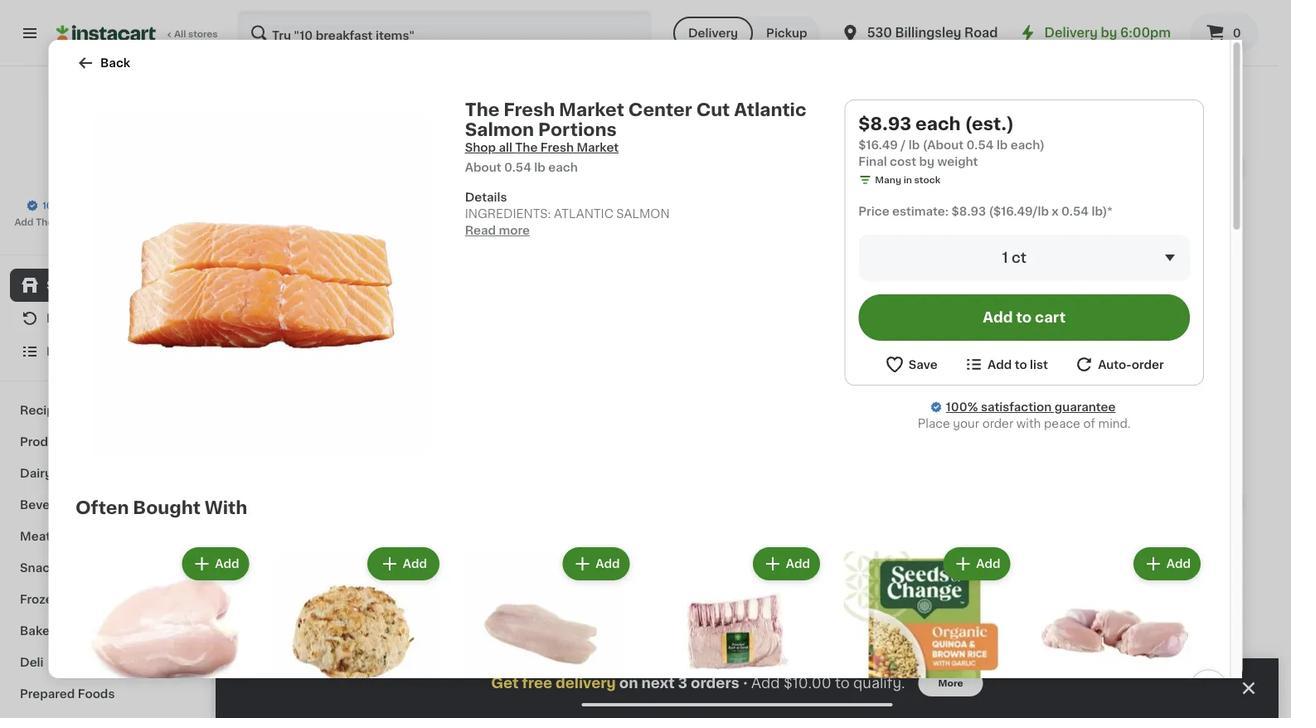 Task type: describe. For each thing, give the bounding box(es) containing it.
to left list
[[1014, 359, 1027, 370]]

next
[[641, 676, 675, 690]]

$9.89
[[1155, 291, 1189, 303]]

$4.39 per pound original price: $6.59 element
[[393, 620, 524, 652]]

often bought with
[[75, 499, 247, 516]]

1 inside field
[[1002, 251, 1008, 265]]

fresh up ground in the bottom left of the page
[[418, 655, 450, 666]]

all
[[174, 29, 186, 39]]

satisfaction inside 100% satisfaction guarantee button
[[70, 201, 125, 210]]

buy
[[46, 313, 70, 324]]

item carousel region containing 4
[[249, 423, 1245, 718]]

6 for $ 6 66 each (est.) $10.00 the fresh market boneless skinless chicken breasts
[[1124, 622, 1136, 640]]

salmon for the fresh market center cut atlantic salmon portions shop all the fresh market about 0.54 lb each
[[465, 121, 534, 138]]

foods
[[78, 688, 115, 700]]

save button
[[884, 354, 937, 375]]

lb up cost
[[908, 139, 919, 151]]

each inside "$8.93 each (estimated)" element
[[291, 621, 324, 634]]

4 inside $ 4 39 /lb $6.59 the fresh market fresh ground chuck
[[402, 622, 415, 640]]

1 inside 8 organic strawberries 1 lb container many in stock
[[826, 324, 830, 333]]

add to list
[[987, 359, 1048, 370]]

$ for 9
[[541, 623, 547, 632]]

delivery by 6:00pm
[[1044, 27, 1171, 39]]

$1.89 original price: $2.59 element
[[249, 284, 380, 305]]

lb up "0.4"
[[429, 324, 438, 333]]

$6.59
[[436, 638, 469, 650]]

turkey
[[912, 661, 951, 673]]

by inside $8.93 each (est.) $16.49 / lb (about 0.54 lb each) final cost by weight
[[919, 156, 934, 168]]

0 horizontal spatial order
[[982, 418, 1013, 430]]

atlantic for the fresh market center cut atlantic salmon portions shop all the fresh market about 0.54 lb each
[[734, 101, 806, 118]]

delivery by 6:00pm link
[[1018, 23, 1171, 43]]

each inside organic bananas $0.99 / lb about 0.4 lb each
[[451, 337, 474, 346]]

$7.69 original price: $9.89 element
[[1114, 284, 1245, 305]]

the fresh market roasted natural chicken
[[537, 644, 638, 689]]

1 horizontal spatial by
[[1101, 27, 1117, 39]]

strawberries inside 8 organic strawberries 1 lb container many in stock
[[875, 308, 949, 319]]

the for the fresh market french butter croissants 4 ct
[[682, 644, 703, 656]]

each inside $ 6 66 each (est.) $10.00 the fresh market boneless skinless chicken breasts
[[1157, 621, 1189, 634]]

market for the fresh market french butter croissants 4 ct
[[742, 644, 782, 656]]

natural
[[589, 661, 631, 673]]

delivery
[[556, 676, 616, 690]]

14 29
[[835, 622, 869, 640]]

view for view pricing policy
[[56, 185, 79, 194]]

each (est.)
[[291, 621, 362, 634]]

the fresh market french butter croissants 4 ct
[[682, 644, 782, 703]]

stock down pot
[[1026, 694, 1052, 703]]

view for view all (30+)
[[1054, 434, 1083, 445]]

dairy
[[20, 468, 52, 479]]

x
[[1051, 206, 1058, 217]]

many inside $ 7 69 $9.89 united exports blueberries, fresh, jumbo 9.8 oz container many in stock
[[1131, 374, 1157, 383]]

hass avocado 1 ct
[[249, 308, 332, 333]]

many in stock down cost
[[875, 175, 940, 185]]

the
[[515, 142, 537, 153]]

frozen link
[[10, 584, 202, 615]]

organic inside organic bananas $0.99 / lb about 0.4 lb each
[[393, 308, 439, 319]]

in inside $ 7 69 $9.89 united exports blueberries, fresh, jumbo 9.8 oz container many in stock
[[1160, 374, 1168, 383]]

skinless
[[1171, 671, 1219, 683]]

ct inside hass avocado 1 ct
[[255, 324, 265, 333]]

9.8
[[1114, 357, 1130, 366]]

container
[[987, 324, 1034, 333]]

66
[[1138, 623, 1150, 632]]

49 for 16
[[1001, 623, 1014, 632]]

market inside $ 4 39 /lb $6.59 the fresh market fresh ground chuck
[[453, 655, 493, 666]]

oz inside $ 7 69 $9.89 united exports blueberries, fresh, jumbo 9.8 oz container many in stock
[[1132, 357, 1143, 366]]

100% satisfaction guarantee button
[[26, 196, 186, 212]]

seafood
[[66, 531, 116, 542]]

snacks
[[20, 562, 63, 574]]

& for meat
[[53, 531, 63, 542]]

69
[[1136, 286, 1149, 296]]

89 for 9
[[561, 623, 573, 632]]

delivery for delivery
[[688, 27, 738, 39]]

5
[[980, 286, 991, 303]]

view pricing policy link
[[56, 182, 155, 196]]

back button
[[75, 53, 130, 73]]

guarantee inside 100% satisfaction guarantee 'link'
[[1054, 401, 1115, 413]]

each)
[[1010, 139, 1044, 151]]

1 ct field
[[858, 235, 1190, 281]]

market inside $ 6 66 each (est.) $10.00 the fresh market boneless skinless chicken breasts
[[1174, 655, 1215, 666]]

$14.29 per pound element
[[826, 620, 957, 642]]

100% satisfaction guarantee inside button
[[42, 201, 176, 210]]

atlantic
[[554, 208, 613, 220]]

delivery for delivery by 6:00pm
[[1044, 27, 1098, 39]]

$16.49
[[858, 139, 898, 151]]

united
[[1114, 308, 1153, 319]]

lb)*
[[1091, 206, 1112, 217]]

portions for the fresh market center cut atlantic salmon portions
[[295, 677, 344, 689]]

1 horizontal spatial $8.93
[[951, 206, 986, 217]]

(about
[[922, 139, 963, 151]]

cost
[[889, 156, 916, 168]]

the fresh market logo image
[[69, 86, 142, 159]]

place
[[917, 418, 950, 430]]

back
[[100, 57, 130, 69]]

$ inside $ 7 69 $9.89 united exports blueberries, fresh, jumbo 9.8 oz container many in stock
[[1118, 286, 1124, 296]]

instacart logo image
[[56, 23, 156, 43]]

fresh
[[540, 142, 573, 153]]

7
[[1124, 286, 1134, 303]]

market for the fresh market roasted natural chicken
[[597, 644, 638, 656]]

price estimate: $8.93 ($16.49/lb x 0.54 lb)*
[[858, 206, 1112, 217]]

each inside $8.93 each (est.) $16.49 / lb (about 0.54 lb each) final cost by weight
[[915, 115, 960, 132]]

hass
[[249, 308, 278, 319]]

item carousel region containing 1
[[249, 86, 1245, 410]]

530 billingsley road
[[867, 27, 998, 39]]

french
[[682, 661, 722, 673]]

the for the fresh market
[[54, 165, 76, 177]]

shop inside the fresh market center cut atlantic salmon portions shop all the fresh market about 0.54 lb each
[[465, 142, 496, 153]]

market for the fresh market center cut atlantic salmon portions
[[309, 644, 349, 656]]

with
[[204, 499, 247, 516]]

fresh inside $ 6 66 each (est.) $10.00 the fresh market boneless skinless chicken breasts
[[1139, 655, 1171, 666]]

view all (40+) button
[[1048, 86, 1153, 119]]

the inside $ 4 39 /lb $6.59 the fresh market fresh ground chuck
[[393, 655, 415, 666]]

100% inside 100% satisfaction guarantee button
[[42, 201, 68, 210]]

order inside "button"
[[1131, 359, 1164, 370]]

all for view all (30+)
[[1086, 434, 1099, 445]]

$ for 5
[[974, 286, 980, 296]]

many inside 8 organic strawberries 1 lb container many in stock
[[842, 340, 869, 350]]

4 inside the fresh market french butter croissants 4 ct
[[682, 694, 688, 703]]

all for view all (40+)
[[1086, 97, 1099, 109]]

ingredients:
[[465, 208, 551, 220]]

meat & seafood link
[[10, 521, 202, 552]]

atlantic for the fresh market center cut atlantic salmon portions
[[316, 661, 361, 673]]

to left cart
[[1016, 311, 1031, 325]]

fresh,
[[1187, 324, 1222, 336]]

add inside treatment tracker modal dialog
[[751, 676, 780, 690]]

deli
[[20, 657, 44, 668]]

$2.59
[[287, 291, 320, 303]]

details
[[465, 192, 507, 203]]

chuck
[[475, 671, 512, 683]]

0
[[1233, 27, 1241, 39]]

bananas
[[442, 308, 492, 319]]

read more button
[[465, 222, 529, 239]]

package
[[1047, 308, 1097, 319]]

$ for 1
[[252, 286, 258, 296]]

$ 16 49
[[974, 622, 1014, 640]]

butter
[[725, 661, 761, 673]]

get free delivery on next 3 orders • add $10.00 to qualify.
[[491, 676, 905, 690]]

again
[[84, 313, 117, 324]]

9
[[547, 622, 559, 640]]

container inside $ 7 69 $9.89 united exports blueberries, fresh, jumbo 9.8 oz container many in stock
[[1145, 357, 1190, 366]]

$ 5 49
[[974, 286, 1006, 303]]

$8.93 inside $8.93 each (est.) $16.49 / lb (about 0.54 lb each) final cost by weight
[[858, 115, 911, 132]]

oven
[[826, 661, 857, 673]]

read
[[465, 225, 496, 236]]

estimate:
[[892, 206, 948, 217]]

add inside add the ultimate loyalty experience to save
[[14, 218, 34, 227]]

the fresh market center cut atlantic salmon portions image
[[88, 113, 433, 458]]

about inside the fresh market center cut atlantic salmon portions shop all the fresh market about 0.54 lb each
[[465, 162, 501, 173]]

peace
[[1044, 418, 1080, 430]]

($16.49/lb
[[988, 206, 1048, 217]]

place your order with peace of mind.
[[917, 418, 1130, 430]]

market
[[576, 142, 618, 153]]

add the ultimate loyalty experience to save
[[14, 218, 189, 240]]

1 inside strawberries package 1 lb container
[[970, 324, 974, 333]]

pickup
[[766, 27, 807, 39]]

satisfaction inside 100% satisfaction guarantee 'link'
[[980, 401, 1051, 413]]

product group containing 7
[[1114, 146, 1245, 388]]

stock down avocado
[[305, 340, 331, 350]]

$0.99
[[393, 324, 421, 333]]

100% inside 100% satisfaction guarantee 'link'
[[946, 401, 978, 413]]

about inside organic bananas $0.99 / lb about 0.4 lb each
[[393, 337, 421, 346]]

portions for the fresh market center cut atlantic salmon portions shop all the fresh market about 0.54 lb each
[[538, 121, 616, 138]]

chicken inside the fresh market chicken pot pie 38 oz
[[970, 661, 1018, 673]]

fresh for the fresh market
[[79, 165, 113, 177]]

$ for 6
[[685, 623, 691, 632]]

often
[[75, 499, 128, 516]]

chicken inside the fresh market roasted natural chicken
[[537, 677, 585, 689]]

the inside add the ultimate loyalty experience to save
[[36, 218, 53, 227]]

more
[[938, 679, 963, 688]]

$10.00 inside $ 6 66 each (est.) $10.00 the fresh market boneless skinless chicken breasts
[[1157, 638, 1196, 650]]

many down hass avocado 1 ct on the top of page
[[265, 340, 292, 350]]

mind.
[[1098, 418, 1130, 430]]

(est.) inside "$8.93 each (estimated)" element
[[327, 621, 362, 634]]



Task type: locate. For each thing, give the bounding box(es) containing it.
$ 7 69 $9.89 united exports blueberries, fresh, jumbo 9.8 oz container many in stock
[[1114, 286, 1222, 383]]

strawberries inside strawberries package 1 lb container
[[970, 308, 1044, 319]]

many in stock
[[875, 175, 940, 185], [265, 340, 331, 350], [987, 340, 1052, 350], [987, 694, 1052, 703]]

2 horizontal spatial chicken
[[1114, 688, 1162, 699]]

get
[[491, 676, 519, 690]]

free
[[522, 676, 552, 690]]

1 horizontal spatial cut
[[696, 101, 730, 118]]

stock up list
[[1026, 340, 1052, 350]]

0 horizontal spatial ct
[[255, 324, 265, 333]]

view all (30+) button
[[1048, 423, 1153, 456]]

0 vertical spatial 89
[[267, 286, 280, 296]]

100% up your
[[946, 401, 978, 413]]

1 horizontal spatial /lb
[[876, 621, 894, 634]]

lb down 8
[[832, 324, 841, 333]]

each
[[915, 115, 960, 132], [548, 162, 577, 173], [451, 337, 474, 346], [291, 621, 324, 634], [1157, 621, 1189, 634]]

fresh for the fresh market oven roasted turkey $0.89/oz
[[851, 644, 883, 656]]

atlantic down 'each (est.)' in the left of the page
[[316, 661, 361, 673]]

1 /lb from the left
[[436, 621, 453, 634]]

the fresh market link
[[54, 86, 157, 179]]

1 inside hass avocado 1 ct
[[249, 324, 253, 333]]

delivery left pickup
[[688, 27, 738, 39]]

oz down jumbo
[[1132, 357, 1143, 366]]

market up 'skinless'
[[1174, 655, 1215, 666]]

0 vertical spatial 0.54
[[966, 139, 993, 151]]

0 horizontal spatial portions
[[295, 677, 344, 689]]

0 horizontal spatial /lb
[[436, 621, 453, 634]]

1 roasted from the left
[[537, 661, 586, 673]]

center for the fresh market center cut atlantic salmon portions shop all the fresh market about 0.54 lb each
[[628, 101, 692, 118]]

$ 4 39 /lb $6.59 the fresh market fresh ground chuck
[[393, 621, 512, 683]]

fresh down 59
[[706, 644, 739, 656]]

satisfaction up place your order with peace of mind.
[[980, 401, 1051, 413]]

89 for 1
[[267, 286, 280, 296]]

each down bananas
[[451, 337, 474, 346]]

portions
[[538, 121, 616, 138], [295, 677, 344, 689]]

1 horizontal spatial strawberries
[[970, 308, 1044, 319]]

the inside $ 6 66 each (est.) $10.00 the fresh market boneless skinless chicken breasts
[[1114, 655, 1136, 666]]

satisfaction
[[70, 201, 125, 210], [980, 401, 1051, 413]]

4 left 39
[[402, 622, 415, 640]]

guarantee
[[128, 201, 176, 210], [1054, 401, 1115, 413]]

$6.66 each (estimated) original price: $10.00 element
[[1114, 620, 1245, 652]]

1 vertical spatial /
[[423, 324, 427, 333]]

prepared
[[20, 688, 75, 700]]

1 vertical spatial cut
[[292, 661, 313, 673]]

delivery up view all (40+)
[[1044, 27, 1098, 39]]

the inside the fresh market chicken pot pie 38 oz
[[970, 644, 992, 656]]

0 vertical spatial atlantic
[[734, 101, 806, 118]]

$ inside $ 4 39 /lb $6.59 the fresh market fresh ground chuck
[[396, 623, 402, 632]]

29
[[857, 623, 869, 632]]

strawberries up the container
[[970, 308, 1044, 319]]

2 vertical spatial ct
[[690, 694, 700, 703]]

shop up buy
[[46, 279, 77, 291]]

0 vertical spatial center
[[628, 101, 692, 118]]

each down fresh
[[548, 162, 577, 173]]

2 vertical spatial &
[[66, 562, 76, 574]]

1 horizontal spatial 4
[[682, 694, 688, 703]]

1 horizontal spatial ct
[[690, 694, 700, 703]]

delivery inside button
[[688, 27, 738, 39]]

the fresh market center cut atlantic salmon portions
[[249, 644, 361, 689]]

satisfaction down 'pricing' at top
[[70, 201, 125, 210]]

2 horizontal spatial 0.54
[[1061, 206, 1088, 217]]

cut for the fresh market center cut atlantic salmon portions
[[292, 661, 313, 673]]

delivery
[[1044, 27, 1098, 39], [688, 27, 738, 39]]

$ for 16
[[974, 623, 980, 632]]

1 horizontal spatial portions
[[538, 121, 616, 138]]

1 vertical spatial &
[[53, 531, 63, 542]]

the inside the fresh market roasted natural chicken
[[537, 644, 559, 656]]

$ 9 89
[[541, 622, 573, 640]]

ct down get free delivery on next 3 orders • add $10.00 to qualify.
[[690, 694, 700, 703]]

2 /lb from the left
[[876, 621, 894, 634]]

0 horizontal spatial salmon
[[249, 677, 292, 689]]

/lb right 29
[[876, 621, 894, 634]]

with
[[1016, 418, 1041, 430]]

49 for 5
[[993, 286, 1006, 296]]

/ inside $8.93 each (est.) $16.49 / lb (about 0.54 lb each) final cost by weight
[[900, 139, 905, 151]]

1 horizontal spatial atlantic
[[734, 101, 806, 118]]

$ inside $ 16 49
[[974, 623, 980, 632]]

to
[[85, 231, 94, 240], [1016, 311, 1031, 325], [1014, 359, 1027, 370], [835, 676, 850, 690]]

roasted up qualify. on the right of the page
[[860, 661, 909, 673]]

6 for $ 6 59
[[691, 622, 703, 640]]

2 roasted from the left
[[860, 661, 909, 673]]

shop link
[[10, 269, 202, 302]]

roasted inside the fresh market roasted natural chicken
[[537, 661, 586, 673]]

0 vertical spatial $10.00
[[1157, 638, 1196, 650]]

lb down the
[[534, 162, 545, 173]]

lb inside the fresh market center cut atlantic salmon portions shop all the fresh market about 0.54 lb each
[[534, 162, 545, 173]]

1 horizontal spatial satisfaction
[[980, 401, 1051, 413]]

market inside the fresh market oven roasted turkey $0.89/oz
[[886, 644, 926, 656]]

stock up save button
[[882, 340, 908, 350]]

qualify.
[[853, 676, 905, 690]]

snacks & candy link
[[10, 552, 202, 584]]

treatment tracker modal dialog
[[216, 658, 1279, 718]]

1 horizontal spatial delivery
[[1044, 27, 1098, 39]]

1 vertical spatial 0.54
[[504, 162, 531, 173]]

/ inside organic bananas $0.99 / lb about 0.4 lb each
[[423, 324, 427, 333]]

0 horizontal spatial atlantic
[[316, 661, 361, 673]]

2 strawberries from the left
[[970, 308, 1044, 319]]

main content
[[216, 66, 1279, 718]]

$ 6 66 each (est.) $10.00 the fresh market boneless skinless chicken breasts
[[1114, 621, 1228, 699]]

market for the fresh market center cut atlantic salmon portions shop all the fresh market about 0.54 lb each
[[559, 101, 624, 118]]

0.54 inside the fresh market center cut atlantic salmon portions shop all the fresh market about 0.54 lb each
[[504, 162, 531, 173]]

view left (40+)
[[1054, 97, 1083, 109]]

1 horizontal spatial 0.54
[[966, 139, 993, 151]]

atlantic inside the fresh market center cut atlantic salmon portions shop all the fresh market about 0.54 lb each
[[734, 101, 806, 118]]

/lb inside $ 4 39 /lb $6.59 the fresh market fresh ground chuck
[[436, 621, 453, 634]]

about up details
[[465, 162, 501, 173]]

product group
[[393, 146, 524, 348], [537, 146, 668, 355], [826, 146, 957, 355], [970, 146, 1101, 355], [1114, 146, 1245, 388], [1114, 483, 1245, 718], [75, 544, 252, 718], [265, 544, 442, 718], [456, 544, 633, 718], [646, 544, 823, 718], [836, 544, 1013, 718], [1027, 544, 1204, 718]]

38
[[970, 677, 982, 686]]

roasted inside the fresh market oven roasted turkey $0.89/oz
[[860, 661, 909, 673]]

market down 'each (est.)' in the left of the page
[[309, 644, 349, 656]]

to inside treatment tracker modal dialog
[[835, 676, 850, 690]]

road
[[964, 27, 998, 39]]

experience
[[135, 218, 189, 227]]

0 horizontal spatial roasted
[[537, 661, 586, 673]]

& for dairy
[[55, 468, 65, 479]]

2 vertical spatial view
[[1054, 434, 1083, 445]]

fresh for the fresh market center cut atlantic salmon portions shop all the fresh market about 0.54 lb each
[[503, 101, 554, 118]]

about down '$0.99'
[[393, 337, 421, 346]]

oz right 38
[[985, 677, 996, 686]]

(est.) up the fresh market center cut atlantic salmon portions
[[327, 621, 362, 634]]

more
[[498, 225, 529, 236]]

2 vertical spatial 0.54
[[1061, 206, 1088, 217]]

ct inside field
[[1011, 251, 1026, 265]]

1 vertical spatial 89
[[561, 623, 573, 632]]

/lb up $6.59
[[436, 621, 453, 634]]

details button
[[465, 189, 824, 206]]

0 horizontal spatial $10.00
[[784, 676, 831, 690]]

view left 'pricing' at top
[[56, 185, 79, 194]]

49 inside $ 16 49
[[1001, 623, 1014, 632]]

3
[[678, 676, 687, 690]]

fresh for the fresh market chicken pot pie 38 oz
[[995, 644, 1027, 656]]

ct down hass
[[255, 324, 265, 333]]

all left the
[[498, 142, 512, 153]]

many in stock down hass avocado 1 ct on the top of page
[[265, 340, 331, 350]]

0 vertical spatial 4
[[402, 622, 415, 640]]

to inside add the ultimate loyalty experience to save
[[85, 231, 94, 240]]

the inside the fresh market center cut atlantic salmon portions shop all the fresh market about 0.54 lb each
[[465, 101, 499, 118]]

$10.00 up 'skinless'
[[1157, 638, 1196, 650]]

$
[[252, 286, 258, 296], [396, 286, 402, 296], [974, 286, 980, 296], [1118, 286, 1124, 296], [396, 623, 402, 632], [541, 623, 547, 632], [685, 623, 691, 632], [974, 623, 980, 632], [1118, 623, 1124, 632]]

fresh for the fresh market roasted natural chicken
[[562, 644, 594, 656]]

many in stock down the container
[[987, 340, 1052, 350]]

$8.93 each (estimated) element
[[249, 620, 380, 642]]

each inside the fresh market center cut atlantic salmon portions shop all the fresh market about 0.54 lb each
[[548, 162, 577, 173]]

1 vertical spatial order
[[982, 418, 1013, 430]]

0.54 up weight
[[966, 139, 993, 151]]

0 vertical spatial &
[[55, 468, 65, 479]]

more button
[[918, 670, 983, 697]]

fresh inside the fresh market chicken pot pie 38 oz
[[995, 644, 1027, 656]]

item carousel region containing add
[[52, 537, 1227, 718]]

1 horizontal spatial chicken
[[970, 661, 1018, 673]]

1 vertical spatial shop
[[46, 279, 77, 291]]

service type group
[[673, 17, 821, 50]]

0 horizontal spatial /
[[423, 324, 427, 333]]

roasted up delivery
[[537, 661, 586, 673]]

fresh down 29
[[851, 644, 883, 656]]

1 horizontal spatial 100%
[[946, 401, 978, 413]]

the inside the fresh market oven roasted turkey $0.89/oz
[[826, 644, 848, 656]]

1 horizontal spatial /
[[900, 139, 905, 151]]

0 vertical spatial oz
[[1132, 357, 1143, 366]]

dairy & eggs link
[[10, 458, 202, 489]]

all
[[1086, 97, 1099, 109], [498, 142, 512, 153], [1086, 434, 1099, 445]]

lb
[[908, 139, 919, 151], [996, 139, 1007, 151], [534, 162, 545, 173], [429, 324, 438, 333], [832, 324, 841, 333], [976, 324, 985, 333], [440, 337, 449, 346]]

price
[[858, 206, 889, 217]]

fresh up pot
[[995, 644, 1027, 656]]

cut for the fresh market center cut atlantic salmon portions shop all the fresh market about 0.54 lb each
[[696, 101, 730, 118]]

portions inside the fresh market center cut atlantic salmon portions shop all the fresh market about 0.54 lb each
[[538, 121, 616, 138]]

1 ct
[[1002, 251, 1026, 265]]

salmon inside the fresh market center cut atlantic salmon portions
[[249, 677, 292, 689]]

lb left the container
[[976, 324, 985, 333]]

$ 1 89
[[252, 286, 280, 303]]

$ for the fresh market fresh ground chuck
[[396, 623, 402, 632]]

$ inside $ 6 66 each (est.) $10.00 the fresh market boneless skinless chicken breasts
[[1118, 623, 1124, 632]]

1 horizontal spatial (est.)
[[964, 115, 1014, 132]]

stores
[[188, 29, 218, 39]]

0 horizontal spatial 100% satisfaction guarantee
[[42, 201, 176, 210]]

in
[[903, 175, 912, 185], [294, 340, 302, 350], [871, 340, 879, 350], [1015, 340, 1024, 350], [1160, 374, 1168, 383], [1015, 694, 1024, 703]]

1 horizontal spatial center
[[628, 101, 692, 118]]

lists link
[[10, 335, 202, 368]]

fresh up 'pricing' at top
[[79, 165, 113, 177]]

container inside 8 organic strawberries 1 lb container many in stock
[[843, 324, 888, 333]]

& left eggs
[[55, 468, 65, 479]]

0 horizontal spatial by
[[919, 156, 934, 168]]

0.54 right "x"
[[1061, 206, 1088, 217]]

1 horizontal spatial 100% satisfaction guarantee
[[946, 401, 1115, 413]]

$8.93 right estimate:
[[951, 206, 986, 217]]

fresh left ground in the bottom left of the page
[[393, 671, 425, 683]]

market inside the fresh market chicken pot pie 38 oz
[[1030, 644, 1071, 656]]

cut down delivery button
[[696, 101, 730, 118]]

6 left 59
[[691, 622, 703, 640]]

order left with
[[982, 418, 1013, 430]]

0 vertical spatial 100%
[[42, 201, 68, 210]]

the fresh market center cut atlantic salmon portions shop all the fresh market about 0.54 lb each
[[465, 101, 806, 173]]

each right 66
[[1157, 621, 1189, 634]]

oz inside the fresh market chicken pot pie 38 oz
[[985, 677, 996, 686]]

4 down 3
[[682, 694, 688, 703]]

shop left the
[[465, 142, 496, 153]]

salmon for the fresh market center cut atlantic salmon portions
[[249, 677, 292, 689]]

product group containing 8
[[826, 146, 957, 355]]

fresh for the fresh market center cut atlantic salmon portions
[[273, 644, 306, 656]]

$ inside $ 9 89
[[541, 623, 547, 632]]

many in stock for the fresh market chicken pot pie
[[987, 694, 1052, 703]]

6 inside $ 6 66 each (est.) $10.00 the fresh market boneless skinless chicken breasts
[[1124, 622, 1136, 640]]

each right 93
[[291, 621, 324, 634]]

portions down "$8.93 each (estimated)" element
[[295, 677, 344, 689]]

croissants
[[682, 677, 744, 689]]

100% satisfaction guarantee up with
[[946, 401, 1115, 413]]

1 horizontal spatial 6
[[1124, 622, 1136, 640]]

1 vertical spatial $8.93
[[951, 206, 986, 217]]

stock inside 8 organic strawberries 1 lb container many in stock
[[882, 340, 908, 350]]

1 vertical spatial satisfaction
[[980, 401, 1051, 413]]

market down the $14.29 per pound element
[[886, 644, 926, 656]]

(est.) up 'skinless'
[[1193, 621, 1228, 634]]

$ inside $ 6 59
[[685, 623, 691, 632]]

blueberries,
[[1114, 324, 1184, 336]]

final
[[858, 156, 887, 168]]

snacks & candy
[[20, 562, 118, 574]]

market up chuck
[[453, 655, 493, 666]]

&
[[55, 468, 65, 479], [53, 531, 63, 542], [66, 562, 76, 574]]

portions up fresh
[[538, 121, 616, 138]]

1 vertical spatial salmon
[[249, 677, 292, 689]]

0 horizontal spatial container
[[843, 324, 888, 333]]

1 vertical spatial guarantee
[[1054, 401, 1115, 413]]

$ inside $ 1 89
[[252, 286, 258, 296]]

salmon
[[616, 208, 669, 220]]

fresh inside the fresh market center cut atlantic salmon portions shop all the fresh market about 0.54 lb each
[[503, 101, 554, 118]]

& left candy
[[66, 562, 76, 574]]

the for the fresh market oven roasted turkey $0.89/oz
[[826, 644, 848, 656]]

main content containing 1
[[216, 66, 1279, 718]]

beverages
[[20, 499, 83, 511]]

6:00pm
[[1120, 27, 1171, 39]]

1 vertical spatial portions
[[295, 677, 344, 689]]

guarantee up experience
[[128, 201, 176, 210]]

0 horizontal spatial 6
[[691, 622, 703, 640]]

cut inside the fresh market center cut atlantic salmon portions
[[292, 661, 313, 673]]

1 horizontal spatial oz
[[1132, 357, 1143, 366]]

chicken down boneless
[[1114, 688, 1162, 699]]

ct inside the fresh market french butter croissants 4 ct
[[690, 694, 700, 703]]

1 horizontal spatial about
[[465, 162, 501, 173]]

fresh inside the fresh market roasted natural chicken
[[562, 644, 594, 656]]

lb left each)
[[996, 139, 1007, 151]]

market up policy
[[115, 165, 157, 177]]

0 vertical spatial by
[[1101, 27, 1117, 39]]

8
[[835, 286, 847, 303]]

0 vertical spatial view
[[1054, 97, 1083, 109]]

1 vertical spatial view
[[56, 185, 79, 194]]

fresh up boneless
[[1139, 655, 1171, 666]]

cut inside the fresh market center cut atlantic salmon portions shop all the fresh market about 0.54 lb each
[[696, 101, 730, 118]]

2 6 from the left
[[1124, 622, 1136, 640]]

100%
[[42, 201, 68, 210], [946, 401, 978, 413]]

ct down ($16.49/lb
[[1011, 251, 1026, 265]]

0 horizontal spatial center
[[249, 661, 289, 673]]

0 horizontal spatial delivery
[[688, 27, 738, 39]]

all left (40+)
[[1086, 97, 1099, 109]]

0.54 inside $8.93 each (est.) $16.49 / lb (about 0.54 lb each) final cost by weight
[[966, 139, 993, 151]]

order down jumbo
[[1131, 359, 1164, 370]]

0 vertical spatial guarantee
[[128, 201, 176, 210]]

1 horizontal spatial shop
[[465, 142, 496, 153]]

/lb
[[436, 621, 453, 634], [876, 621, 894, 634]]

1 vertical spatial 49
[[1001, 623, 1014, 632]]

policy
[[116, 185, 145, 194]]

None search field
[[237, 10, 652, 56]]

0 vertical spatial salmon
[[465, 121, 534, 138]]

stock down cost
[[914, 175, 940, 185]]

•
[[743, 676, 748, 690]]

view all (40+)
[[1054, 97, 1134, 109]]

49 right 16
[[1001, 623, 1014, 632]]

the for the fresh market center cut atlantic salmon portions shop all the fresh market about 0.54 lb each
[[465, 101, 499, 118]]

add to list button
[[963, 354, 1048, 375]]

market up natural on the bottom left of the page
[[597, 644, 638, 656]]

100% satisfaction guarantee link
[[946, 399, 1115, 415]]

1 horizontal spatial roasted
[[860, 661, 909, 673]]

the for the fresh market center cut atlantic salmon portions
[[249, 644, 271, 656]]

1 vertical spatial oz
[[985, 677, 996, 686]]

93
[[272, 623, 284, 632]]

atlantic
[[734, 101, 806, 118], [316, 661, 361, 673]]

0 horizontal spatial shop
[[46, 279, 77, 291]]

0 vertical spatial 100% satisfaction guarantee
[[42, 201, 176, 210]]

meat & seafood
[[20, 531, 116, 542]]

many in stock for hass avocado
[[265, 340, 331, 350]]

1 horizontal spatial 89
[[561, 623, 573, 632]]

prepared foods link
[[10, 678, 202, 710]]

& right meat
[[53, 531, 63, 542]]

each up (about
[[915, 115, 960, 132]]

1 horizontal spatial salmon
[[465, 121, 534, 138]]

0 vertical spatial shop
[[465, 142, 496, 153]]

container down jumbo
[[1145, 357, 1190, 366]]

details ingredients: atlantic salmon read more
[[465, 192, 669, 236]]

organic inside 8 organic strawberries 1 lb container many in stock
[[826, 308, 872, 319]]

market for the fresh market oven roasted turkey $0.89/oz
[[886, 644, 926, 656]]

1 vertical spatial 100%
[[946, 401, 978, 413]]

view for view all (40+)
[[1054, 97, 1083, 109]]

fresh down $ 9 89
[[562, 644, 594, 656]]

(est.)
[[964, 115, 1014, 132], [327, 621, 362, 634], [1193, 621, 1228, 634]]

8 organic strawberries 1 lb container many in stock
[[826, 286, 949, 350]]

(est.) up each)
[[964, 115, 1014, 132]]

0 vertical spatial container
[[843, 324, 888, 333]]

the inside the fresh market french butter croissants 4 ct
[[682, 644, 703, 656]]

market for the fresh market chicken pot pie 38 oz
[[1030, 644, 1071, 656]]

$0.89/oz
[[826, 677, 868, 686]]

chicken inside $ 6 66 each (est.) $10.00 the fresh market boneless skinless chicken breasts
[[1114, 688, 1162, 699]]

1 strawberries from the left
[[875, 308, 949, 319]]

many down the container
[[987, 340, 1013, 350]]

salmon up the
[[465, 121, 534, 138]]

89 right 9 on the bottom of the page
[[561, 623, 573, 632]]

market up the butter
[[742, 644, 782, 656]]

market inside the fresh market french butter croissants 4 ct
[[742, 644, 782, 656]]

lb inside 8 organic strawberries 1 lb container many in stock
[[832, 324, 841, 333]]

center for the fresh market center cut atlantic salmon portions
[[249, 661, 289, 673]]

strawberries up save button
[[875, 308, 949, 319]]

chicken down $ 9 89
[[537, 677, 585, 689]]

lb right "0.4"
[[440, 337, 449, 346]]

fresh up the
[[503, 101, 554, 118]]

the inside the fresh market center cut atlantic salmon portions
[[249, 644, 271, 656]]

0 vertical spatial ct
[[1011, 251, 1026, 265]]

by left 6:00pm
[[1101, 27, 1117, 39]]

& for snacks
[[66, 562, 76, 574]]

product group containing 6
[[1114, 483, 1245, 718]]

loyalty
[[98, 218, 133, 227]]

0 horizontal spatial (est.)
[[327, 621, 362, 634]]

product group containing 5
[[970, 146, 1101, 355]]

to down oven
[[835, 676, 850, 690]]

prepared foods
[[20, 688, 115, 700]]

view pricing policy
[[56, 185, 145, 194]]

0 horizontal spatial cut
[[292, 661, 313, 673]]

0 horizontal spatial chicken
[[537, 677, 585, 689]]

100% satisfaction guarantee down view pricing policy link
[[42, 201, 176, 210]]

market for the fresh market
[[115, 165, 157, 177]]

market
[[559, 101, 624, 118], [115, 165, 157, 177], [309, 644, 349, 656], [597, 644, 638, 656], [742, 644, 782, 656], [886, 644, 926, 656], [1030, 644, 1071, 656], [453, 655, 493, 666], [1174, 655, 1215, 666]]

market up pie
[[1030, 644, 1071, 656]]

frozen
[[20, 594, 60, 605]]

0.4
[[423, 337, 438, 346]]

the fresh market
[[54, 165, 157, 177]]

& inside "link"
[[55, 468, 65, 479]]

0 horizontal spatial 0.54
[[504, 162, 531, 173]]

view down the peace
[[1054, 434, 1083, 445]]

lb inside strawberries package 1 lb container
[[976, 324, 985, 333]]

0 vertical spatial 49
[[993, 286, 1006, 296]]

0 vertical spatial /
[[900, 139, 905, 151]]

strawberries package 1 lb container
[[970, 308, 1097, 333]]

add to cart button
[[858, 294, 1190, 341]]

0 horizontal spatial satisfaction
[[70, 201, 125, 210]]

1 vertical spatial 4
[[682, 694, 688, 703]]

all down of
[[1086, 434, 1099, 445]]

2 vertical spatial all
[[1086, 434, 1099, 445]]

1 horizontal spatial $10.00
[[1157, 638, 1196, 650]]

(est.) inside $ 6 66 each (est.) $10.00 the fresh market boneless skinless chicken breasts
[[1193, 621, 1228, 634]]

pricing
[[81, 185, 114, 194]]

produce
[[20, 436, 70, 448]]

the for the fresh market chicken pot pie 38 oz
[[970, 644, 992, 656]]

bakery
[[20, 625, 62, 637]]

auto-order
[[1098, 359, 1164, 370]]

fresh inside the fresh market center cut atlantic salmon portions
[[273, 644, 306, 656]]

$10.00 inside treatment tracker modal dialog
[[784, 676, 831, 690]]

$10.00 down oven
[[784, 676, 831, 690]]

fresh for the fresh market french butter croissants 4 ct
[[706, 644, 739, 656]]

market inside the fresh market center cut atlantic salmon portions
[[309, 644, 349, 656]]

fresh inside the fresh market french butter croissants 4 ct
[[706, 644, 739, 656]]

0 horizontal spatial oz
[[985, 677, 996, 686]]

1 vertical spatial center
[[249, 661, 289, 673]]

delivery button
[[673, 17, 753, 50]]

(est.) inside $8.93 each (est.) $16.49 / lb (about 0.54 lb each) final cost by weight
[[964, 115, 1014, 132]]

the for the fresh market roasted natural chicken
[[537, 644, 559, 656]]

all stores link
[[56, 10, 219, 56]]

1 vertical spatial ct
[[255, 324, 265, 333]]

market inside the fresh market roasted natural chicken
[[597, 644, 638, 656]]

1 horizontal spatial container
[[1145, 357, 1190, 366]]

fresh inside the fresh market oven roasted turkey $0.89/oz
[[851, 644, 883, 656]]

stock inside $ 7 69 $9.89 united exports blueberries, fresh, jumbo 9.8 oz container many in stock
[[1170, 374, 1196, 383]]

1 vertical spatial all
[[498, 142, 512, 153]]

pot
[[1021, 661, 1041, 673]]

by down (about
[[919, 156, 934, 168]]

1 6 from the left
[[691, 622, 703, 640]]

0 vertical spatial order
[[1131, 359, 1164, 370]]

0 vertical spatial about
[[465, 162, 501, 173]]

guarantee inside 100% satisfaction guarantee button
[[128, 201, 176, 210]]

the
[[465, 101, 499, 118], [54, 165, 76, 177], [36, 218, 53, 227], [249, 644, 271, 656], [537, 644, 559, 656], [682, 644, 703, 656], [826, 644, 848, 656], [970, 644, 992, 656], [393, 655, 415, 666], [1114, 655, 1136, 666]]

many down cost
[[875, 175, 901, 185]]

guarantee up of
[[1054, 401, 1115, 413]]

many down auto-order
[[1131, 374, 1157, 383]]

salmon inside the fresh market center cut atlantic salmon portions shop all the fresh market about 0.54 lb each
[[465, 121, 534, 138]]

0 vertical spatial portions
[[538, 121, 616, 138]]

$ inside $ 5 49
[[974, 286, 980, 296]]

in inside 8 organic strawberries 1 lb container many in stock
[[871, 340, 879, 350]]

0 button
[[1191, 13, 1259, 53]]

many down the fresh market chicken pot pie 38 oz
[[987, 694, 1013, 703]]

stock down the fresh,
[[1170, 374, 1196, 383]]

shop
[[465, 142, 496, 153], [46, 279, 77, 291]]

0 vertical spatial satisfaction
[[70, 201, 125, 210]]

center inside the fresh market center cut atlantic salmon portions shop all the fresh market about 0.54 lb each
[[628, 101, 692, 118]]

many in stock for strawberries package
[[987, 340, 1052, 350]]

market inside the fresh market center cut atlantic salmon portions shop all the fresh market about 0.54 lb each
[[559, 101, 624, 118]]

1 vertical spatial about
[[393, 337, 421, 346]]

59
[[705, 623, 717, 632]]

/lb inside the $14.29 per pound element
[[876, 621, 894, 634]]

item carousel region
[[249, 86, 1245, 410], [249, 423, 1245, 718], [52, 537, 1227, 718]]

all inside the fresh market center cut atlantic salmon portions shop all the fresh market about 0.54 lb each
[[498, 142, 512, 153]]

49 inside $ 5 49
[[993, 286, 1006, 296]]

/ up "0.4"
[[423, 324, 427, 333]]

0 vertical spatial cut
[[696, 101, 730, 118]]

cart
[[1035, 311, 1065, 325]]

atlantic inside the fresh market center cut atlantic salmon portions
[[316, 661, 361, 673]]

save
[[97, 231, 118, 240]]



Task type: vqa. For each thing, say whether or not it's contained in the screenshot.
Fresh in the fresh market oven roasted turkey $0.89/oz
yes



